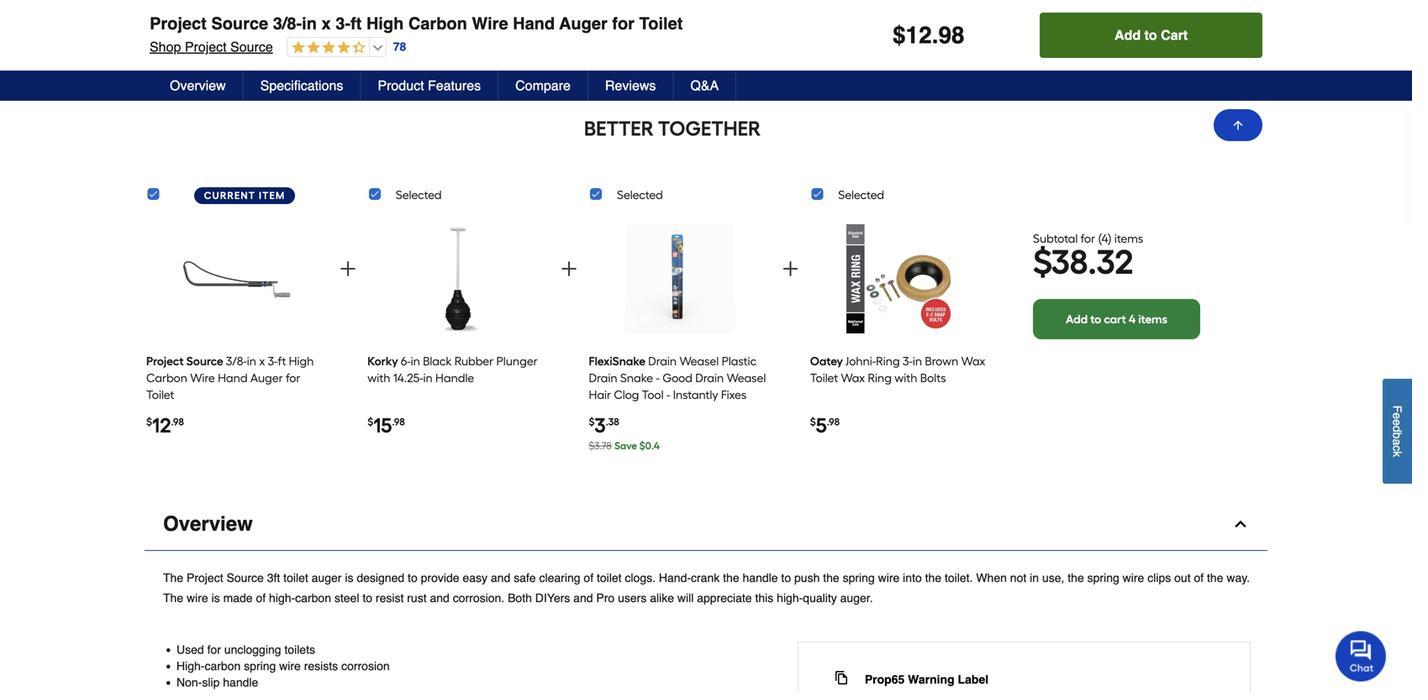 Task type: locate. For each thing, give the bounding box(es) containing it.
selected
[[396, 188, 442, 202], [617, 188, 663, 202], [839, 188, 885, 202]]

.98 down project source
[[171, 416, 184, 428]]

0.4
[[645, 440, 660, 452]]

2 e from the top
[[1391, 420, 1405, 426]]

98
[[939, 22, 965, 49]]

in inside project source 3/8-in x 3-ft high carbon wire hand auger for toilet item # 4891684 | model # 58921
[[297, 0, 312, 20]]

drain up good
[[648, 354, 677, 369]]

1 horizontal spatial plus image
[[559, 259, 580, 279]]

auger
[[312, 572, 342, 585]]

of right out
[[1195, 572, 1204, 585]]

wax
[[962, 354, 986, 369], [841, 371, 865, 386]]

for inside project source 3/8-in x 3-ft high carbon wire hand auger for toilet item # 4891684 | model # 58921
[[607, 0, 630, 20]]

wire inside project source 3/8-in x 3-ft high carbon wire hand auger for toilet item # 4891684 | model # 58921
[[467, 0, 503, 20]]

0 vertical spatial is
[[345, 572, 354, 585]]

the up appreciate
[[723, 572, 740, 585]]

good
[[663, 371, 693, 386]]

0 horizontal spatial 4
[[1102, 232, 1109, 246]]

0 horizontal spatial spring
[[244, 660, 276, 674]]

1 horizontal spatial #
[[269, 25, 276, 39]]

auger inside '3/8-in x 3-ft high carbon wire hand auger for toilet'
[[251, 371, 283, 386]]

shop for 4.4 stars image above specifications button
[[145, 47, 176, 62]]

.98 for 12
[[171, 416, 184, 428]]

toilet inside project source 3/8-in x 3-ft high carbon wire hand auger for toilet item # 4891684 | model # 58921
[[634, 0, 678, 20]]

x right project source
[[259, 354, 265, 369]]

1 horizontal spatial toilet
[[597, 572, 622, 585]]

2 horizontal spatial .98
[[827, 416, 840, 428]]

handle up this
[[743, 572, 778, 585]]

handle inside used for unclogging toilets high-carbon spring wire resists corrosion non-slip handle
[[223, 677, 258, 690]]

.98 down 14.25-
[[392, 416, 405, 428]]

overview down 4891684
[[170, 78, 226, 93]]

1 vertical spatial weasel
[[727, 371, 766, 386]]

0 vertical spatial handle
[[743, 572, 778, 585]]

78 up the product
[[388, 47, 401, 60]]

$ for $ 5 .98
[[810, 416, 816, 428]]

.98 down oatey
[[827, 416, 840, 428]]

is left made
[[212, 592, 220, 605]]

12 for .98
[[152, 414, 171, 438]]

4 right 38 at the right top
[[1102, 232, 1109, 246]]

b
[[1391, 433, 1405, 439]]

prop65
[[865, 674, 905, 687]]

with
[[368, 371, 391, 386], [895, 371, 918, 386]]

hand
[[508, 0, 550, 20], [513, 14, 555, 33], [218, 371, 248, 386]]

0 horizontal spatial .98
[[171, 416, 184, 428]]

in up bolts
[[913, 354, 923, 369]]

and down the provide
[[430, 592, 450, 605]]

toilet up item number 4 8 9 1 6 8 4 and model number 5 8 9 2 1 element
[[634, 0, 678, 20]]

toilet right 3ft
[[284, 572, 308, 585]]

alike
[[650, 592, 674, 605]]

overview for the top 'overview' button
[[170, 78, 226, 93]]

78 down project source 3/8-in x 3-ft high carbon wire hand auger for toilet
[[393, 40, 406, 54]]

0 vertical spatial wax
[[962, 354, 986, 369]]

1 horizontal spatial spring
[[843, 572, 875, 585]]

4 right cart
[[1129, 312, 1136, 327]]

rust
[[407, 592, 427, 605]]

$ down korky
[[368, 416, 374, 428]]

2 the from the top
[[163, 592, 183, 605]]

handle
[[436, 371, 474, 386]]

0 horizontal spatial plus image
[[338, 259, 358, 279]]

carbon
[[404, 0, 462, 20], [409, 14, 467, 33], [146, 371, 187, 386]]

- right the tool
[[667, 388, 671, 402]]

spring up 'auger.'
[[843, 572, 875, 585]]

carbon down auger
[[295, 592, 331, 605]]

for
[[607, 0, 630, 20], [612, 14, 635, 33], [1081, 232, 1096, 246], [286, 371, 301, 386], [207, 644, 221, 657]]

$ for $ 12 . 98
[[893, 22, 906, 49]]

1 selected from the left
[[396, 188, 442, 202]]

78
[[393, 40, 406, 54], [388, 47, 401, 60]]

auger inside project source 3/8-in x 3-ft high carbon wire hand auger for toilet item # 4891684 | model # 58921
[[554, 0, 603, 20]]

78 for 4.4 stars image under "58921" at the top of page
[[393, 40, 406, 54]]

carbon for project source 3/8-in x 3-ft high carbon wire hand auger for toilet item # 4891684 | model # 58921
[[404, 0, 462, 20]]

add
[[1115, 27, 1141, 43], [1066, 312, 1088, 327]]

in up "58921" at the top of page
[[297, 0, 312, 20]]

ring
[[876, 354, 900, 369], [868, 371, 892, 386]]

3/8-in x 3-ft high carbon wire hand auger for toilet
[[146, 354, 314, 402]]

x up the specifications
[[317, 0, 326, 20]]

2 with from the left
[[895, 371, 918, 386]]

weasel down plastic in the bottom of the page
[[727, 371, 766, 386]]

items
[[1115, 232, 1144, 246], [1139, 312, 1168, 327]]

hand for project source 3/8-in x 3-ft high carbon wire hand auger for toilet
[[513, 14, 555, 33]]

12 inside 'list item'
[[152, 414, 171, 438]]

drain up instantly
[[696, 371, 724, 386]]

$ down project source
[[146, 416, 152, 428]]

project inside project source 3/8-in x 3-ft high carbon wire hand auger for toilet item # 4891684 | model # 58921
[[145, 0, 202, 20]]

model
[[234, 25, 266, 39]]

add to cart
[[1115, 27, 1188, 43]]

clips
[[1148, 572, 1172, 585]]

1 horizontal spatial 4
[[1129, 312, 1136, 327]]

safe
[[514, 572, 536, 585]]

2 horizontal spatial plus image
[[781, 259, 801, 279]]

resist
[[376, 592, 404, 605]]

x for project source 3/8-in x 3-ft high carbon wire hand auger for toilet item # 4891684 | model # 58921
[[317, 0, 326, 20]]

$ left .
[[893, 22, 906, 49]]

1 vertical spatial overview
[[163, 513, 253, 536]]

2 horizontal spatial of
[[1195, 572, 1204, 585]]

0 vertical spatial add
[[1115, 27, 1141, 43]]

1 horizontal spatial carbon
[[295, 592, 331, 605]]

0 horizontal spatial selected
[[396, 188, 442, 202]]

- up the tool
[[656, 371, 660, 386]]

1 horizontal spatial is
[[345, 572, 354, 585]]

2 plus image from the left
[[559, 259, 580, 279]]

better
[[584, 116, 654, 141]]

#
[[171, 25, 177, 39], [269, 25, 276, 39]]

add for add to cart 4 items
[[1066, 312, 1088, 327]]

hand for project source 3/8-in x 3-ft high carbon wire hand auger for toilet item # 4891684 | model # 58921
[[508, 0, 550, 20]]

reviews button
[[589, 71, 674, 101]]

1 horizontal spatial drain
[[648, 354, 677, 369]]

into
[[903, 572, 922, 585]]

add for add to cart
[[1115, 27, 1141, 43]]

e up b
[[1391, 420, 1405, 426]]

high- right this
[[777, 592, 803, 605]]

0 horizontal spatial is
[[212, 592, 220, 605]]

better together heading
[[145, 115, 1201, 142]]

high
[[361, 0, 399, 20], [367, 14, 404, 33], [289, 354, 314, 369]]

$ right save
[[640, 440, 645, 452]]

2 horizontal spatial drain
[[696, 371, 724, 386]]

and left safe at the left
[[491, 572, 511, 585]]

1 high- from the left
[[269, 592, 295, 605]]

with inside 6-in black rubber plunger with 14.25-in handle
[[368, 371, 391, 386]]

1 plus image from the left
[[338, 259, 358, 279]]

with inside johni-ring 3-in brown wax toilet wax ring with bolts
[[895, 371, 918, 386]]

wire inside '3/8-in x 3-ft high carbon wire hand auger for toilet'
[[190, 371, 215, 386]]

in right project source
[[247, 354, 256, 369]]

.98 inside $ 15 .98
[[392, 416, 405, 428]]

wire for project source 3/8-in x 3-ft high carbon wire hand auger for toilet item # 4891684 | model # 58921
[[467, 0, 503, 20]]

way.
[[1227, 572, 1251, 585]]

project source 3/8-in x 3-ft high carbon wire hand auger for toilet image
[[183, 218, 292, 341]]

0 vertical spatial overview
[[170, 78, 226, 93]]

black
[[423, 354, 452, 369]]

# right model
[[269, 25, 276, 39]]

unclogging
[[224, 644, 281, 657]]

weasel up good
[[680, 354, 719, 369]]

$ down oatey
[[810, 416, 816, 428]]

wire left made
[[187, 592, 208, 605]]

slip
[[202, 677, 220, 690]]

0 horizontal spatial with
[[368, 371, 391, 386]]

source inside project source 3/8-in x 3-ft high carbon wire hand auger for toilet item # 4891684 | model # 58921
[[206, 0, 263, 20]]

(
[[1099, 232, 1102, 246]]

1 horizontal spatial with
[[895, 371, 918, 386]]

both
[[508, 592, 532, 605]]

clogged
[[589, 405, 635, 419]]

carbon inside the project source 3ft toilet auger is designed to provide easy and safe clearing of toilet clogs. hand-crank the handle to push the spring wire into the toilet. when not in use, the spring wire clips out of the way. the wire is made of high-carbon steel to resist rust and corrosion. both diyers and pro users alike will appreciate this high-quality auger.
[[295, 592, 331, 605]]

$ left (
[[1034, 242, 1052, 282]]

0 vertical spatial -
[[656, 371, 660, 386]]

0 horizontal spatial carbon
[[205, 660, 241, 674]]

shop
[[150, 39, 181, 55], [145, 47, 176, 62]]

subtotal for ( 4 ) items $ 38 .32
[[1034, 232, 1144, 282]]

with left bolts
[[895, 371, 918, 386]]

toilet up pro on the left bottom
[[597, 572, 622, 585]]

wire inside used for unclogging toilets high-carbon spring wire resists corrosion non-slip handle
[[279, 660, 301, 674]]

0 horizontal spatial toilet
[[284, 572, 308, 585]]

carbon inside used for unclogging toilets high-carbon spring wire resists corrosion non-slip handle
[[205, 660, 241, 674]]

the up quality
[[823, 572, 840, 585]]

1 vertical spatial add
[[1066, 312, 1088, 327]]

.38
[[606, 416, 620, 428]]

0 horizontal spatial #
[[171, 25, 177, 39]]

made
[[223, 592, 253, 605]]

toilet down oatey
[[810, 371, 838, 386]]

0 horizontal spatial high-
[[269, 592, 295, 605]]

in right not
[[1030, 572, 1039, 585]]

1 vertical spatial carbon
[[205, 660, 241, 674]]

the right use,
[[1068, 572, 1085, 585]]

1 horizontal spatial wax
[[962, 354, 986, 369]]

items right )
[[1115, 232, 1144, 246]]

quality
[[803, 592, 837, 605]]

overview button down 4891684
[[153, 71, 244, 101]]

0 horizontal spatial 12
[[152, 414, 171, 438]]

wax down johni-
[[841, 371, 865, 386]]

1 vertical spatial 12
[[152, 414, 171, 438]]

0 horizontal spatial wax
[[841, 371, 865, 386]]

0 vertical spatial carbon
[[295, 592, 331, 605]]

1 vertical spatial -
[[667, 388, 671, 402]]

wire down the toilets
[[279, 660, 301, 674]]

high for project source 3/8-in x 3-ft high carbon wire hand auger for toilet item # 4891684 | model # 58921
[[361, 0, 399, 20]]

1 vertical spatial wax
[[841, 371, 865, 386]]

$ left the .38
[[589, 416, 595, 428]]

x inside '3/8-in x 3-ft high carbon wire hand auger for toilet'
[[259, 354, 265, 369]]

spring right use,
[[1088, 572, 1120, 585]]

1 horizontal spatial and
[[491, 572, 511, 585]]

high- down 3ft
[[269, 592, 295, 605]]

overview up made
[[163, 513, 253, 536]]

hand inside project source 3/8-in x 3-ft high carbon wire hand auger for toilet item # 4891684 | model # 58921
[[508, 0, 550, 20]]

4.4 stars image
[[287, 40, 366, 56], [282, 47, 361, 63]]

source
[[206, 0, 263, 20], [211, 14, 268, 33], [230, 39, 273, 55], [225, 47, 268, 62], [186, 354, 223, 369], [227, 572, 264, 585]]

e up d
[[1391, 413, 1405, 420]]

.98 for 15
[[392, 416, 405, 428]]

plus image
[[338, 259, 358, 279], [559, 259, 580, 279], [781, 259, 801, 279]]

high inside project source 3/8-in x 3-ft high carbon wire hand auger for toilet item # 4891684 | model # 58921
[[361, 0, 399, 20]]

4 inside subtotal for ( 4 ) items $ 38 .32
[[1102, 232, 1109, 246]]

$ inside $ 15 .98
[[368, 416, 374, 428]]

ft inside project source 3/8-in x 3-ft high carbon wire hand auger for toilet item # 4891684 | model # 58921
[[346, 0, 357, 20]]

overview button up crank
[[145, 499, 1268, 552]]

0 horizontal spatial handle
[[223, 677, 258, 690]]

3/8- right model
[[273, 14, 302, 33]]

1 vertical spatial handle
[[223, 677, 258, 690]]

ft
[[346, 0, 357, 20], [351, 14, 362, 33], [278, 354, 286, 369]]

items right cart
[[1139, 312, 1168, 327]]

the right into
[[926, 572, 942, 585]]

-
[[656, 371, 660, 386], [667, 388, 671, 402]]

the left way.
[[1208, 572, 1224, 585]]

add inside add to cart 4 items link
[[1066, 312, 1088, 327]]

project inside the project source 3ft toilet auger is designed to provide easy and safe clearing of toilet clogs. hand-crank the handle to push the spring wire into the toilet. when not in use, the spring wire clips out of the way. the wire is made of high-carbon steel to resist rust and corrosion. both diyers and pro users alike will appreciate this high-quality auger.
[[187, 572, 223, 585]]

$ 12 . 98
[[893, 22, 965, 49]]

1 vertical spatial 4
[[1129, 312, 1136, 327]]

# right item
[[171, 25, 177, 39]]

12 left "98" at the right
[[906, 22, 932, 49]]

$ inside $ 12 .98
[[146, 416, 152, 428]]

toilet up $ 12 .98
[[146, 388, 174, 402]]

1 horizontal spatial of
[[584, 572, 594, 585]]

3/8- inside project source 3/8-in x 3-ft high carbon wire hand auger for toilet item # 4891684 | model # 58921
[[268, 0, 297, 20]]

source inside 12 'list item'
[[186, 354, 223, 369]]

hand-
[[659, 572, 691, 585]]

1 .98 from the left
[[171, 416, 184, 428]]

wire
[[467, 0, 503, 20], [472, 14, 508, 33], [190, 371, 215, 386]]

12 down project source
[[152, 414, 171, 438]]

provide
[[421, 572, 460, 585]]

ring down johni-
[[868, 371, 892, 386]]

$ inside '$ 5 .98'
[[810, 416, 816, 428]]

current
[[204, 190, 256, 202]]

and left pro on the left bottom
[[574, 592, 593, 605]]

plus image for 15
[[559, 259, 580, 279]]

in inside the project source 3ft toilet auger is designed to provide easy and safe clearing of toilet clogs. hand-crank the handle to push the spring wire into the toilet. when not in use, the spring wire clips out of the way. the wire is made of high-carbon steel to resist rust and corrosion. both diyers and pro users alike will appreciate this high-quality auger.
[[1030, 572, 1039, 585]]

overview button
[[153, 71, 244, 101], [145, 499, 1268, 552]]

0 vertical spatial weasel
[[680, 354, 719, 369]]

$ 5 .98
[[810, 414, 840, 438]]

1 horizontal spatial handle
[[743, 572, 778, 585]]

2 # from the left
[[269, 25, 276, 39]]

2 .98 from the left
[[392, 416, 405, 428]]

specifications button
[[244, 71, 361, 101]]

0 vertical spatial ring
[[876, 354, 900, 369]]

1 horizontal spatial high-
[[777, 592, 803, 605]]

$ 15 .98
[[368, 414, 405, 438]]

carbon
[[295, 592, 331, 605], [205, 660, 241, 674]]

spring down unclogging
[[244, 660, 276, 674]]

12
[[906, 22, 932, 49], [152, 414, 171, 438]]

ring left brown
[[876, 354, 900, 369]]

1 horizontal spatial 12
[[906, 22, 932, 49]]

$ 12 .98
[[146, 414, 184, 438]]

1 horizontal spatial .98
[[392, 416, 405, 428]]

wax right brown
[[962, 354, 986, 369]]

1 with from the left
[[368, 371, 391, 386]]

3
[[595, 414, 606, 438]]

source inside the project source 3ft toilet auger is designed to provide easy and safe clearing of toilet clogs. hand-crank the handle to push the spring wire into the toilet. when not in use, the spring wire clips out of the way. the wire is made of high-carbon steel to resist rust and corrosion. both diyers and pro users alike will appreciate this high-quality auger.
[[227, 572, 264, 585]]

0 vertical spatial items
[[1115, 232, 1144, 246]]

1 vertical spatial the
[[163, 592, 183, 605]]

0 horizontal spatial add
[[1066, 312, 1088, 327]]

.98 inside '$ 5 .98'
[[827, 416, 840, 428]]

for inside '3/8-in x 3-ft high carbon wire hand auger for toilet'
[[286, 371, 301, 386]]

of
[[584, 572, 594, 585], [1195, 572, 1204, 585], [256, 592, 266, 605]]

korky 6-in black rubber plunger with 14.25-in handle image
[[404, 218, 513, 341]]

add inside add to cart button
[[1115, 27, 1141, 43]]

0 vertical spatial 12
[[906, 22, 932, 49]]

3 .98 from the left
[[827, 416, 840, 428]]

product
[[378, 78, 424, 93]]

is up steel
[[345, 572, 354, 585]]

3/8- up "58921" at the top of page
[[268, 0, 297, 20]]

in up 14.25-
[[411, 354, 420, 369]]

of right made
[[256, 592, 266, 605]]

rubber
[[455, 354, 494, 369]]

4.4 stars image up specifications button
[[282, 47, 361, 63]]

$ for $ 3 .38
[[589, 416, 595, 428]]

2 toilet from the left
[[597, 572, 622, 585]]

.98 inside $ 12 .98
[[171, 416, 184, 428]]

carbon inside project source 3/8-in x 3-ft high carbon wire hand auger for toilet item # 4891684 | model # 58921
[[404, 0, 462, 20]]

drain up "hair"
[[589, 371, 618, 386]]

38
[[1052, 242, 1088, 282]]

heart outline image
[[419, 45, 439, 65]]

in inside johni-ring 3-in brown wax toilet wax ring with bolts
[[913, 354, 923, 369]]

2 high- from the left
[[777, 592, 803, 605]]

item
[[145, 25, 168, 39]]

x inside project source 3/8-in x 3-ft high carbon wire hand auger for toilet item # 4891684 | model # 58921
[[317, 0, 326, 20]]

carbon up slip
[[205, 660, 241, 674]]

12 for .
[[906, 22, 932, 49]]

cart
[[1161, 27, 1188, 43]]

2 the from the left
[[823, 572, 840, 585]]

of right clearing
[[584, 572, 594, 585]]

toilet
[[634, 0, 678, 20], [640, 14, 683, 33], [810, 371, 838, 386], [146, 388, 174, 402]]

0 vertical spatial the
[[163, 572, 183, 585]]

0 horizontal spatial and
[[430, 592, 450, 605]]

in
[[297, 0, 312, 20], [302, 14, 317, 33], [247, 354, 256, 369], [411, 354, 420, 369], [913, 354, 923, 369], [423, 371, 433, 386], [1030, 572, 1039, 585]]

1 horizontal spatial weasel
[[727, 371, 766, 386]]

handle inside the project source 3ft toilet auger is designed to provide easy and safe clearing of toilet clogs. hand-crank the handle to push the spring wire into the toilet. when not in use, the spring wire clips out of the way. the wire is made of high-carbon steel to resist rust and corrosion. both diyers and pro users alike will appreciate this high-quality auger.
[[743, 572, 778, 585]]

1 horizontal spatial selected
[[617, 188, 663, 202]]

ft for project source 3/8-in x 3-ft high carbon wire hand auger for toilet item # 4891684 | model # 58921
[[346, 0, 357, 20]]

out
[[1175, 572, 1191, 585]]

0 vertical spatial 4
[[1102, 232, 1109, 246]]

1 vertical spatial items
[[1139, 312, 1168, 327]]

carbon for project source 3/8-in x 3-ft high carbon wire hand auger for toilet
[[409, 14, 467, 33]]

$ for $ 15 .98
[[368, 416, 374, 428]]

3 selected from the left
[[839, 188, 885, 202]]

handle right slip
[[223, 677, 258, 690]]

$ inside $ 3 .38
[[589, 416, 595, 428]]

f
[[1391, 406, 1405, 413]]

3/8- right project source
[[226, 354, 247, 369]]

x right "58921" at the top of page
[[322, 14, 331, 33]]

1 horizontal spatial add
[[1115, 27, 1141, 43]]

with down korky
[[368, 371, 391, 386]]

spring
[[843, 572, 875, 585], [1088, 572, 1120, 585], [244, 660, 276, 674]]

toilet
[[284, 572, 308, 585], [597, 572, 622, 585]]

project inside 12 'list item'
[[146, 354, 184, 369]]

2 horizontal spatial selected
[[839, 188, 885, 202]]

product features button
[[361, 71, 499, 101]]



Task type: describe. For each thing, give the bounding box(es) containing it.
3 plus image from the left
[[781, 259, 801, 279]]

wire left clips
[[1123, 572, 1145, 585]]

warning
[[908, 674, 955, 687]]

document image
[[835, 672, 848, 685]]

selected for 15
[[396, 188, 442, 202]]

|
[[226, 25, 230, 39]]

2 selected from the left
[[617, 188, 663, 202]]

specifications
[[260, 78, 343, 93]]

ft for project source 3/8-in x 3-ft high carbon wire hand auger for toilet
[[351, 14, 362, 33]]

f e e d b a c k button
[[1383, 379, 1413, 484]]

in right model
[[302, 14, 317, 33]]

compare button
[[499, 71, 589, 101]]

4 for subtotal for ( 4 ) items $ 38 .32
[[1102, 232, 1109, 246]]

in down black
[[423, 371, 433, 386]]

item
[[259, 190, 285, 202]]

johni-ring 3-in brown wax toilet wax ring with bolts
[[810, 354, 986, 386]]

1 horizontal spatial -
[[667, 388, 671, 402]]

appreciate
[[697, 592, 752, 605]]

project source
[[146, 354, 223, 369]]

cart
[[1104, 312, 1127, 327]]

drains
[[638, 405, 672, 419]]

.32
[[1088, 242, 1134, 282]]

snake
[[620, 371, 653, 386]]

q&a button
[[674, 71, 737, 101]]

hair
[[589, 388, 611, 402]]

non-
[[177, 677, 202, 690]]

current item
[[204, 190, 285, 202]]

plus image for 12
[[338, 259, 358, 279]]

users
[[618, 592, 647, 605]]

3- inside '3/8-in x 3-ft high carbon wire hand auger for toilet'
[[268, 354, 278, 369]]

15
[[374, 414, 392, 438]]

spring inside used for unclogging toilets high-carbon spring wire resists corrosion non-slip handle
[[244, 660, 276, 674]]

2 horizontal spatial spring
[[1088, 572, 1120, 585]]

arrow up image
[[1232, 119, 1245, 132]]

1 vertical spatial ring
[[868, 371, 892, 386]]

14.25-
[[393, 371, 423, 386]]

3ft
[[267, 572, 280, 585]]

oatey johni-ring 3-in brown wax toilet wax ring with bolts image
[[847, 218, 956, 341]]

6-
[[401, 354, 411, 369]]

0 horizontal spatial drain
[[589, 371, 618, 386]]

will
[[678, 592, 694, 605]]

for inside subtotal for ( 4 ) items $ 38 .32
[[1081, 232, 1096, 246]]

drain weasel plastic drain snake - good drain weasel hair clog tool - instantly fixes clogged drains
[[589, 354, 766, 419]]

plastic
[[722, 354, 757, 369]]

clogs.
[[625, 572, 656, 585]]

shop project source for 4.4 stars image above specifications button
[[145, 47, 268, 62]]

1 vertical spatial is
[[212, 592, 220, 605]]

ft inside '3/8-in x 3-ft high carbon wire hand auger for toilet'
[[278, 354, 286, 369]]

resists
[[304, 660, 338, 674]]

0 horizontal spatial -
[[656, 371, 660, 386]]

flexisnake drain weasel plastic drain snake - good drain weasel hair clog tool - instantly fixes clogged drains image
[[625, 218, 735, 341]]

high for project source 3/8-in x 3-ft high carbon wire hand auger for toilet
[[367, 14, 404, 33]]

4 the from the left
[[1068, 572, 1085, 585]]

designed
[[357, 572, 405, 585]]

q&a
[[691, 78, 719, 93]]

used for unclogging toilets high-carbon spring wire resists corrosion non-slip handle
[[177, 644, 390, 690]]

in inside '3/8-in x 3-ft high carbon wire hand auger for toilet'
[[247, 354, 256, 369]]

$ for $ 12 .98
[[146, 416, 152, 428]]

the project source 3ft toilet auger is designed to provide easy and safe clearing of toilet clogs. hand-crank the handle to push the spring wire into the toilet. when not in use, the spring wire clips out of the way. the wire is made of high-carbon steel to resist rust and corrosion. both diyers and pro users alike will appreciate this high-quality auger.
[[163, 572, 1251, 605]]

for inside used for unclogging toilets high-carbon spring wire resists corrosion non-slip handle
[[207, 644, 221, 657]]

1 the from the left
[[723, 572, 740, 585]]

auger.
[[841, 592, 873, 605]]

to inside add to cart 4 items link
[[1091, 312, 1102, 327]]

easy
[[463, 572, 488, 585]]

subtotal
[[1034, 232, 1078, 246]]

prop65 warning label
[[865, 674, 989, 687]]

prop65 warning label link
[[865, 672, 989, 689]]

1 the from the top
[[163, 572, 183, 585]]

15 list item
[[368, 212, 550, 462]]

add to cart button
[[1040, 13, 1263, 58]]

5 list item
[[810, 212, 993, 462]]

toilets
[[285, 644, 315, 657]]

a
[[1391, 439, 1405, 446]]

oatey
[[810, 354, 843, 369]]

items inside subtotal for ( 4 ) items $ 38 .32
[[1115, 232, 1144, 246]]

5
[[816, 414, 827, 438]]

compare
[[516, 78, 571, 93]]

0 vertical spatial overview button
[[153, 71, 244, 101]]

used
[[177, 644, 204, 657]]

3- inside johni-ring 3-in brown wax toilet wax ring with bolts
[[903, 354, 913, 369]]

flexisnake
[[589, 354, 646, 369]]

.98 for 5
[[827, 416, 840, 428]]

k
[[1391, 452, 1405, 458]]

0 horizontal spatial weasel
[[680, 354, 719, 369]]

$3.78 save $ 0.4
[[589, 440, 660, 452]]

wire left into
[[878, 572, 900, 585]]

crank
[[691, 572, 720, 585]]

korky
[[368, 354, 398, 369]]

chat invite button image
[[1336, 631, 1388, 682]]

1 vertical spatial overview button
[[145, 499, 1268, 552]]

58921
[[276, 25, 308, 39]]

4 for add to cart 4 items
[[1129, 312, 1136, 327]]

item number 4 8 9 1 6 8 4 and model number 5 8 9 2 1 element
[[145, 24, 1268, 40]]

to inside add to cart button
[[1145, 27, 1158, 43]]

project source 3/8-in x 3-ft high carbon wire hand auger for toilet item # 4891684 | model # 58921
[[145, 0, 678, 39]]

when
[[977, 572, 1007, 585]]

add to cart 4 items
[[1066, 312, 1168, 327]]

auger for project source 3/8-in x 3-ft high carbon wire hand auger for toilet
[[559, 14, 608, 33]]

d
[[1391, 426, 1405, 433]]

steel
[[335, 592, 359, 605]]

1 # from the left
[[171, 25, 177, 39]]

wire for project source 3/8-in x 3-ft high carbon wire hand auger for toilet
[[472, 14, 508, 33]]

clog
[[614, 388, 639, 402]]

1 toilet from the left
[[284, 572, 308, 585]]

$ 3 .38
[[589, 414, 620, 438]]

high-
[[177, 660, 205, 674]]

bolts
[[921, 371, 947, 386]]

shop for 4.4 stars image under "58921" at the top of page
[[150, 39, 181, 55]]

3/8- for project source 3/8-in x 3-ft high carbon wire hand auger for toilet
[[273, 14, 302, 33]]

$ inside subtotal for ( 4 ) items $ 38 .32
[[1034, 242, 1052, 282]]

3 list item
[[589, 212, 771, 462]]

hand inside '3/8-in x 3-ft high carbon wire hand auger for toilet'
[[218, 371, 248, 386]]

3 the from the left
[[926, 572, 942, 585]]

4.4 stars image down "58921" at the top of page
[[287, 40, 366, 56]]

5 the from the left
[[1208, 572, 1224, 585]]

corrosion
[[341, 660, 390, 674]]

project source 3/8-in x 3-ft high carbon wire hand auger for toilet
[[150, 14, 683, 33]]

0 horizontal spatial of
[[256, 592, 266, 605]]

toilet inside '3/8-in x 3-ft high carbon wire hand auger for toilet'
[[146, 388, 174, 402]]

product features
[[378, 78, 481, 93]]

corrosion.
[[453, 592, 505, 605]]

together
[[658, 116, 761, 141]]

clearing
[[539, 572, 581, 585]]

save
[[615, 440, 637, 452]]

78 for 4.4 stars image above specifications button
[[388, 47, 401, 60]]

high inside '3/8-in x 3-ft high carbon wire hand auger for toilet'
[[289, 354, 314, 369]]

add to cart 4 items link
[[1034, 299, 1201, 340]]

better together
[[584, 116, 761, 141]]

reviews
[[605, 78, 656, 93]]

tool
[[642, 388, 664, 402]]

use,
[[1043, 572, 1065, 585]]

toilet inside johni-ring 3-in brown wax toilet wax ring with bolts
[[810, 371, 838, 386]]

shop project source for 4.4 stars image under "58921" at the top of page
[[150, 39, 273, 55]]

carbon inside '3/8-in x 3-ft high carbon wire hand auger for toilet'
[[146, 371, 187, 386]]

features
[[428, 78, 481, 93]]

toilet up reviews
[[640, 14, 683, 33]]

.
[[932, 22, 939, 49]]

12 list item
[[146, 212, 328, 462]]

x for project source 3/8-in x 3-ft high carbon wire hand auger for toilet
[[322, 14, 331, 33]]

3/8- for project source 3/8-in x 3-ft high carbon wire hand auger for toilet item # 4891684 | model # 58921
[[268, 0, 297, 20]]

auger for project source 3/8-in x 3-ft high carbon wire hand auger for toilet item # 4891684 | model # 58921
[[554, 0, 603, 20]]

2 horizontal spatial and
[[574, 592, 593, 605]]

3- inside project source 3/8-in x 3-ft high carbon wire hand auger for toilet item # 4891684 | model # 58921
[[331, 0, 346, 20]]

overview for bottommost 'overview' button
[[163, 513, 253, 536]]

label
[[958, 674, 989, 687]]

chevron up image
[[1233, 516, 1250, 533]]

3/8- inside '3/8-in x 3-ft high carbon wire hand auger for toilet'
[[226, 354, 247, 369]]

push
[[795, 572, 820, 585]]

1 e from the top
[[1391, 413, 1405, 420]]

c
[[1391, 446, 1405, 452]]

selected for 5
[[839, 188, 885, 202]]



Task type: vqa. For each thing, say whether or not it's contained in the screenshot.
CURRENT
yes



